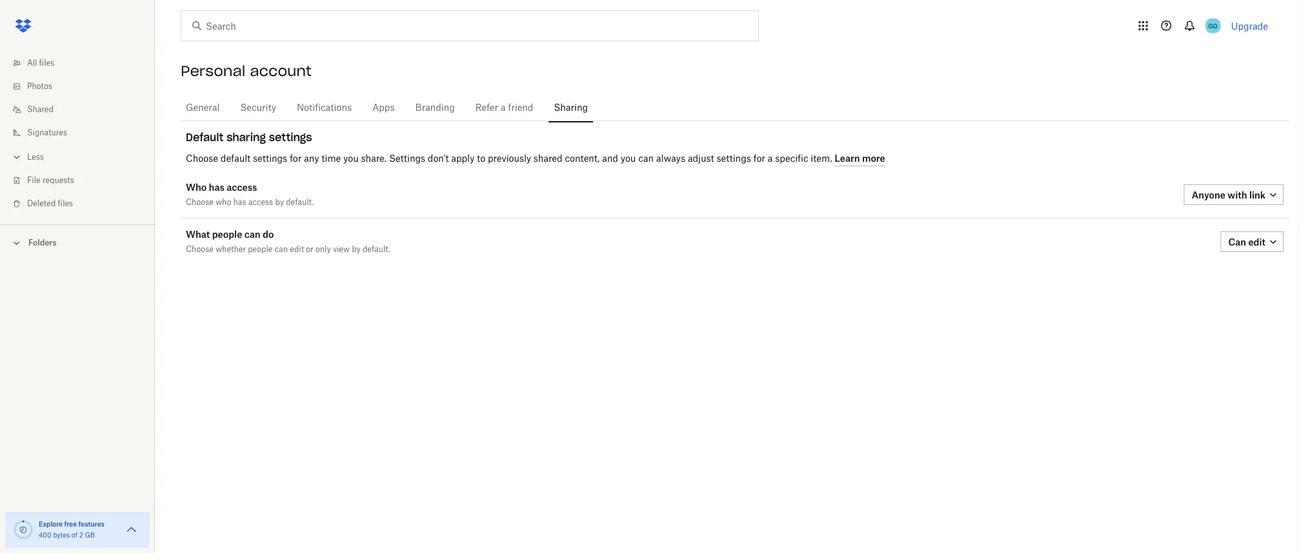 Task type: locate. For each thing, give the bounding box(es) containing it.
who
[[186, 182, 207, 193]]

go button
[[1203, 15, 1224, 36]]

choose down what
[[186, 246, 214, 254]]

share.
[[361, 155, 387, 164]]

deleted files
[[27, 200, 73, 208]]

0 vertical spatial by
[[275, 199, 284, 207]]

general tab
[[181, 92, 225, 123]]

sharing tab
[[549, 92, 593, 123]]

settings for sharing
[[269, 131, 312, 144]]

file
[[27, 177, 40, 185]]

default. right view
[[363, 246, 391, 254]]

1 horizontal spatial edit
[[1249, 237, 1266, 248]]

sharing
[[554, 103, 588, 112]]

2 vertical spatial choose
[[186, 246, 214, 254]]

settings right adjust
[[717, 155, 751, 164]]

0 horizontal spatial edit
[[290, 246, 304, 254]]

0 horizontal spatial files
[[39, 59, 54, 67]]

default. up the what people can do choose whether people can edit or only view by default.
[[286, 199, 314, 207]]

sharing
[[227, 131, 266, 144]]

for left any
[[290, 155, 302, 164]]

photos link
[[10, 75, 155, 98]]

a inside tab
[[501, 103, 506, 112]]

1 vertical spatial by
[[352, 246, 361, 254]]

choose
[[186, 155, 218, 164], [186, 199, 214, 207], [186, 246, 214, 254]]

default. inside the what people can do choose whether people can edit or only view by default.
[[363, 246, 391, 254]]

can
[[639, 155, 654, 164], [244, 229, 261, 240], [275, 246, 288, 254]]

1 horizontal spatial people
[[248, 246, 273, 254]]

can edit
[[1229, 237, 1266, 248]]

1 vertical spatial a
[[768, 155, 773, 164]]

for
[[290, 155, 302, 164], [754, 155, 765, 164]]

who has access choose who has access by default.
[[186, 182, 314, 207]]

all files link
[[10, 52, 155, 75]]

all files
[[27, 59, 54, 67]]

0 vertical spatial default.
[[286, 199, 314, 207]]

a
[[501, 103, 506, 112], [768, 155, 773, 164]]

has right who
[[233, 199, 246, 207]]

by inside the what people can do choose whether people can edit or only view by default.
[[352, 246, 361, 254]]

settings down default sharing settings
[[253, 155, 287, 164]]

whether
[[216, 246, 246, 254]]

default. inside who has access choose who has access by default.
[[286, 199, 314, 207]]

settings
[[269, 131, 312, 144], [253, 155, 287, 164], [717, 155, 751, 164]]

by
[[275, 199, 284, 207], [352, 246, 361, 254]]

1 vertical spatial people
[[248, 246, 273, 254]]

who
[[216, 199, 231, 207]]

general
[[186, 103, 220, 112]]

you
[[344, 155, 359, 164], [621, 155, 636, 164]]

apps tab
[[367, 92, 400, 123]]

default
[[186, 131, 224, 144]]

people up whether
[[212, 229, 242, 240]]

2
[[79, 533, 83, 540]]

1 vertical spatial choose
[[186, 199, 214, 207]]

edit left or
[[290, 246, 304, 254]]

explore
[[39, 521, 63, 529]]

access up who
[[227, 182, 257, 193]]

a right refer
[[501, 103, 506, 112]]

choose down who
[[186, 199, 214, 207]]

don't
[[428, 155, 449, 164]]

folders
[[28, 238, 57, 248]]

0 vertical spatial files
[[39, 59, 54, 67]]

1 horizontal spatial files
[[58, 200, 73, 208]]

security
[[240, 103, 276, 112]]

0 horizontal spatial for
[[290, 155, 302, 164]]

upgrade
[[1232, 20, 1269, 31]]

for left specific
[[754, 155, 765, 164]]

features
[[78, 521, 104, 529]]

apps
[[372, 103, 395, 112]]

0 vertical spatial people
[[212, 229, 242, 240]]

can
[[1229, 237, 1247, 248]]

1 choose from the top
[[186, 155, 218, 164]]

gb
[[85, 533, 95, 540]]

can edit button
[[1221, 232, 1284, 252]]

less image
[[10, 151, 23, 164]]

1 horizontal spatial default.
[[363, 246, 391, 254]]

view
[[333, 246, 350, 254]]

branding tab
[[410, 92, 460, 123]]

1 horizontal spatial by
[[352, 246, 361, 254]]

choose inside choose default settings for any time you share. settings don't apply to previously shared content, and you can always adjust settings for a specific item. learn more
[[186, 155, 218, 164]]

security tab
[[235, 92, 281, 123]]

2 for from the left
[[754, 155, 765, 164]]

requests
[[43, 177, 74, 185]]

edit
[[1249, 237, 1266, 248], [290, 246, 304, 254]]

0 horizontal spatial by
[[275, 199, 284, 207]]

files right deleted
[[58, 200, 73, 208]]

files right all
[[39, 59, 54, 67]]

can left 'do'
[[244, 229, 261, 240]]

free
[[64, 521, 77, 529]]

shared
[[27, 106, 54, 114]]

0 vertical spatial choose
[[186, 155, 218, 164]]

has
[[209, 182, 225, 193], [233, 199, 246, 207]]

choose down default
[[186, 155, 218, 164]]

1 vertical spatial files
[[58, 200, 73, 208]]

1 horizontal spatial you
[[621, 155, 636, 164]]

quota usage element
[[13, 520, 34, 541]]

you right "time"
[[344, 155, 359, 164]]

settings up any
[[269, 131, 312, 144]]

you right and
[[621, 155, 636, 164]]

2 choose from the top
[[186, 199, 214, 207]]

files for deleted files
[[58, 200, 73, 208]]

a left specific
[[768, 155, 773, 164]]

anyone with link
[[1192, 189, 1266, 200]]

account
[[250, 62, 312, 80]]

always
[[656, 155, 686, 164]]

tab list
[[181, 90, 1289, 123]]

with
[[1228, 189, 1248, 200]]

learn
[[835, 153, 860, 164]]

specific
[[775, 155, 809, 164]]

what
[[186, 229, 210, 240]]

1 horizontal spatial for
[[754, 155, 765, 164]]

all
[[27, 59, 37, 67]]

0 vertical spatial can
[[639, 155, 654, 164]]

can left or
[[275, 246, 288, 254]]

access
[[227, 182, 257, 193], [248, 199, 273, 207]]

3 choose from the top
[[186, 246, 214, 254]]

2 horizontal spatial can
[[639, 155, 654, 164]]

people down 'do'
[[248, 246, 273, 254]]

0 horizontal spatial a
[[501, 103, 506, 112]]

list
[[0, 44, 155, 225]]

0 vertical spatial access
[[227, 182, 257, 193]]

0 horizontal spatial default.
[[286, 199, 314, 207]]

can left always
[[639, 155, 654, 164]]

0 vertical spatial a
[[501, 103, 506, 112]]

files
[[39, 59, 54, 67], [58, 200, 73, 208]]

0 horizontal spatial you
[[344, 155, 359, 164]]

by right view
[[352, 246, 361, 254]]

0 horizontal spatial people
[[212, 229, 242, 240]]

upgrade link
[[1232, 20, 1269, 31]]

0 vertical spatial has
[[209, 182, 225, 193]]

people
[[212, 229, 242, 240], [248, 246, 273, 254]]

a inside choose default settings for any time you share. settings don't apply to previously shared content, and you can always adjust settings for a specific item. learn more
[[768, 155, 773, 164]]

1 vertical spatial can
[[244, 229, 261, 240]]

1 vertical spatial has
[[233, 199, 246, 207]]

1 horizontal spatial can
[[275, 246, 288, 254]]

default.
[[286, 199, 314, 207], [363, 246, 391, 254]]

photos
[[27, 83, 52, 90]]

edit inside the what people can do choose whether people can edit or only view by default.
[[290, 246, 304, 254]]

file requests link
[[10, 169, 155, 192]]

content,
[[565, 155, 600, 164]]

has up who
[[209, 182, 225, 193]]

access up 'do'
[[248, 199, 273, 207]]

1 horizontal spatial a
[[768, 155, 773, 164]]

by inside who has access choose who has access by default.
[[275, 199, 284, 207]]

by up the what people can do choose whether people can edit or only view by default.
[[275, 199, 284, 207]]

edit right can
[[1249, 237, 1266, 248]]

choose inside the what people can do choose whether people can edit or only view by default.
[[186, 246, 214, 254]]

0 horizontal spatial can
[[244, 229, 261, 240]]

1 vertical spatial default.
[[363, 246, 391, 254]]



Task type: describe. For each thing, give the bounding box(es) containing it.
link
[[1250, 189, 1266, 200]]

notifications
[[297, 103, 352, 112]]

time
[[322, 155, 341, 164]]

refer
[[476, 103, 498, 112]]

to
[[477, 155, 486, 164]]

or
[[306, 246, 314, 254]]

shared
[[534, 155, 563, 164]]

previously
[[488, 155, 531, 164]]

1 vertical spatial access
[[248, 199, 273, 207]]

default
[[221, 155, 251, 164]]

can inside choose default settings for any time you share. settings don't apply to previously shared content, and you can always adjust settings for a specific item. learn more
[[639, 155, 654, 164]]

choose default settings for any time you share. settings don't apply to previously shared content, and you can always adjust settings for a specific item. learn more
[[186, 153, 886, 164]]

settings for default
[[253, 155, 287, 164]]

learn more button
[[835, 151, 886, 167]]

2 vertical spatial can
[[275, 246, 288, 254]]

deleted
[[27, 200, 56, 208]]

go
[[1209, 22, 1218, 30]]

0 horizontal spatial has
[[209, 182, 225, 193]]

edit inside dropdown button
[[1249, 237, 1266, 248]]

of
[[72, 533, 78, 540]]

choose inside who has access choose who has access by default.
[[186, 199, 214, 207]]

more
[[862, 153, 886, 164]]

list containing all files
[[0, 44, 155, 225]]

friend
[[508, 103, 533, 112]]

file requests
[[27, 177, 74, 185]]

400
[[39, 533, 51, 540]]

what people can do choose whether people can edit or only view by default.
[[186, 229, 391, 254]]

notifications tab
[[292, 92, 357, 123]]

and
[[602, 155, 618, 164]]

shared link
[[10, 98, 155, 121]]

1 you from the left
[[344, 155, 359, 164]]

less
[[27, 154, 44, 161]]

default sharing settings
[[186, 131, 312, 144]]

folders button
[[0, 233, 155, 252]]

item.
[[811, 155, 832, 164]]

explore free features 400 bytes of 2 gb
[[39, 521, 104, 540]]

any
[[304, 155, 319, 164]]

branding
[[415, 103, 455, 112]]

only
[[316, 246, 331, 254]]

personal account
[[181, 62, 312, 80]]

refer a friend
[[476, 103, 533, 112]]

signatures link
[[10, 121, 155, 145]]

bytes
[[53, 533, 70, 540]]

refer a friend tab
[[470, 92, 539, 123]]

personal
[[181, 62, 245, 80]]

Search text field
[[206, 19, 732, 33]]

deleted files link
[[10, 192, 155, 216]]

tab list containing general
[[181, 90, 1289, 123]]

dropbox image
[[10, 13, 36, 39]]

2 you from the left
[[621, 155, 636, 164]]

do
[[263, 229, 274, 240]]

1 horizontal spatial has
[[233, 199, 246, 207]]

adjust
[[688, 155, 714, 164]]

1 for from the left
[[290, 155, 302, 164]]

apply
[[451, 155, 475, 164]]

settings
[[389, 155, 425, 164]]

signatures
[[27, 129, 67, 137]]

anyone with link button
[[1184, 185, 1284, 205]]

files for all files
[[39, 59, 54, 67]]

anyone
[[1192, 189, 1226, 200]]



Task type: vqa. For each thing, say whether or not it's contained in the screenshot.
1st you from the right
yes



